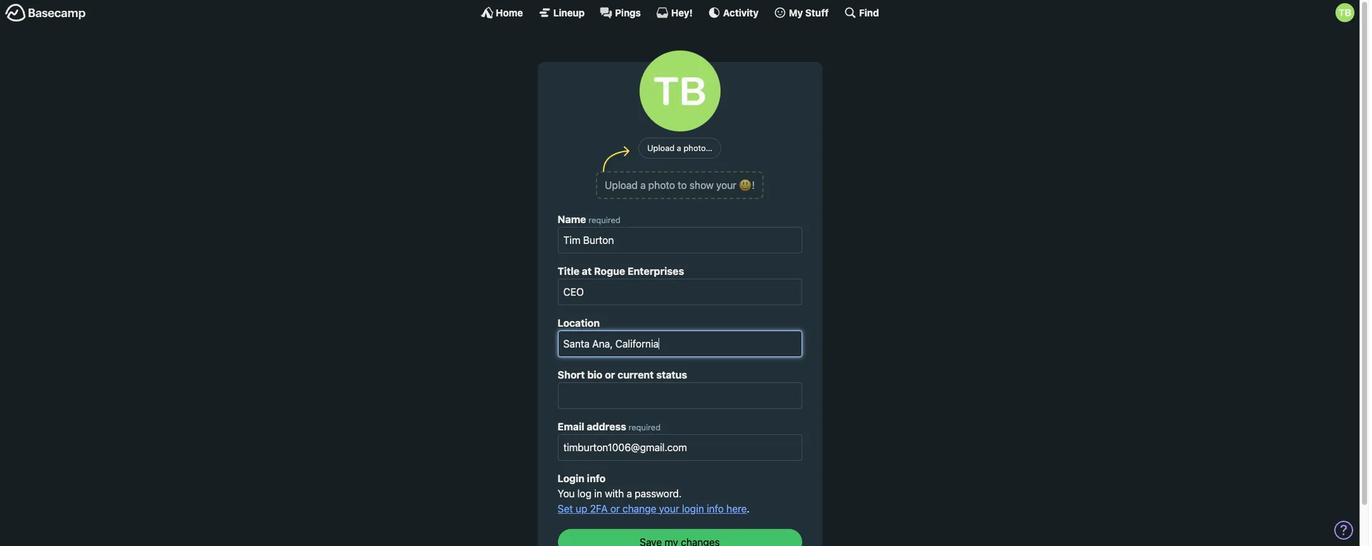 Task type: vqa. For each thing, say whether or not it's contained in the screenshot.
the Rename this tool… link
no



Task type: describe. For each thing, give the bounding box(es) containing it.
change
[[623, 503, 657, 515]]

hey!
[[671, 7, 693, 18]]

photo…
[[684, 143, 713, 153]]

home link
[[481, 6, 523, 19]]

photo
[[649, 179, 675, 191]]

required inside name required
[[589, 215, 621, 225]]

to
[[678, 179, 687, 191]]

email address required
[[558, 421, 661, 433]]

set
[[558, 503, 573, 515]]

short
[[558, 369, 585, 381]]

in
[[594, 488, 602, 500]]

.
[[747, 503, 750, 515]]

log
[[578, 488, 592, 500]]

1 horizontal spatial tim burton image
[[1336, 3, 1355, 22]]

upload for upload a photo to show your 😃!
[[605, 179, 638, 191]]

stuff
[[806, 7, 829, 18]]

name
[[558, 214, 586, 225]]

with
[[605, 488, 624, 500]]

email
[[558, 421, 584, 433]]

pings
[[615, 7, 641, 18]]

status
[[656, 369, 687, 381]]

at
[[582, 266, 592, 277]]

upload for upload a photo…
[[647, 143, 675, 153]]

enterprises
[[628, 266, 684, 277]]

activity
[[723, 7, 759, 18]]

login
[[682, 503, 704, 515]]

0 vertical spatial or
[[605, 369, 615, 381]]

name required
[[558, 214, 621, 225]]

set up 2fa or change your login info here link
[[558, 503, 747, 515]]

location
[[558, 317, 600, 329]]

Location text field
[[558, 331, 802, 357]]

1 vertical spatial tim burton image
[[640, 51, 721, 132]]

your inside login info you log in with              a password. set up 2fa or change your login info here .
[[659, 503, 680, 515]]

1 vertical spatial info
[[707, 503, 724, 515]]

2fa
[[590, 503, 608, 515]]

a for photo…
[[677, 143, 682, 153]]

Short bio or current status text field
[[558, 383, 802, 409]]

short bio or current status
[[558, 369, 687, 381]]



Task type: locate. For each thing, give the bounding box(es) containing it.
0 horizontal spatial required
[[589, 215, 621, 225]]

0 horizontal spatial a
[[627, 488, 632, 500]]

1 horizontal spatial info
[[707, 503, 724, 515]]

main element
[[0, 0, 1360, 25]]

activity link
[[708, 6, 759, 19]]

your down password.
[[659, 503, 680, 515]]

0 vertical spatial info
[[587, 473, 606, 484]]

0 horizontal spatial tim burton image
[[640, 51, 721, 132]]

1 horizontal spatial your
[[716, 179, 737, 191]]

title at rogue enterprises
[[558, 266, 684, 277]]

0 vertical spatial tim burton image
[[1336, 3, 1355, 22]]

login
[[558, 473, 585, 484]]

switch accounts image
[[5, 3, 86, 23]]

my
[[789, 7, 803, 18]]

info
[[587, 473, 606, 484], [707, 503, 724, 515]]

your
[[716, 179, 737, 191], [659, 503, 680, 515]]

0 horizontal spatial upload
[[605, 179, 638, 191]]

1 vertical spatial required
[[629, 422, 661, 433]]

a inside upload a photo… button
[[677, 143, 682, 153]]

2 vertical spatial a
[[627, 488, 632, 500]]

password.
[[635, 488, 682, 500]]

1 horizontal spatial required
[[629, 422, 661, 433]]

0 horizontal spatial info
[[587, 473, 606, 484]]

rogue
[[594, 266, 625, 277]]

a right with
[[627, 488, 632, 500]]

Title at Rogue Enterprises text field
[[558, 279, 802, 305]]

or right the bio
[[605, 369, 615, 381]]

upload a photo…
[[647, 143, 713, 153]]

1 vertical spatial a
[[640, 179, 646, 191]]

current
[[618, 369, 654, 381]]

up
[[576, 503, 588, 515]]

your left 😃!
[[716, 179, 737, 191]]

a
[[677, 143, 682, 153], [640, 179, 646, 191], [627, 488, 632, 500]]

1 horizontal spatial a
[[640, 179, 646, 191]]

None text field
[[558, 227, 802, 253]]

login info you log in with              a password. set up 2fa or change your login info here .
[[558, 473, 750, 515]]

1 vertical spatial your
[[659, 503, 680, 515]]

1 vertical spatial or
[[611, 503, 620, 515]]

pings button
[[600, 6, 641, 19]]

None submit
[[558, 529, 802, 547]]

required right name
[[589, 215, 621, 225]]

title
[[558, 266, 580, 277]]

find button
[[844, 6, 879, 19]]

bio
[[588, 369, 603, 381]]

or
[[605, 369, 615, 381], [611, 503, 620, 515]]

a for photo
[[640, 179, 646, 191]]

upload left photo…
[[647, 143, 675, 153]]

0 vertical spatial required
[[589, 215, 621, 225]]

0 horizontal spatial your
[[659, 503, 680, 515]]

0 vertical spatial a
[[677, 143, 682, 153]]

lineup
[[554, 7, 585, 18]]

info left here
[[707, 503, 724, 515]]

a left photo…
[[677, 143, 682, 153]]

2 horizontal spatial a
[[677, 143, 682, 153]]

or down with
[[611, 503, 620, 515]]

😃!
[[739, 179, 755, 191]]

show
[[690, 179, 714, 191]]

upload inside button
[[647, 143, 675, 153]]

required right address at the bottom left
[[629, 422, 661, 433]]

upload a photo to show your 😃!
[[605, 179, 755, 191]]

0 vertical spatial your
[[716, 179, 737, 191]]

hey! button
[[656, 6, 693, 19]]

tim burton image
[[1336, 3, 1355, 22], [640, 51, 721, 132]]

required
[[589, 215, 621, 225], [629, 422, 661, 433]]

a inside login info you log in with              a password. set up 2fa or change your login info here .
[[627, 488, 632, 500]]

find
[[859, 7, 879, 18]]

home
[[496, 7, 523, 18]]

None email field
[[558, 434, 802, 461]]

info up in
[[587, 473, 606, 484]]

1 horizontal spatial upload
[[647, 143, 675, 153]]

address
[[587, 421, 626, 433]]

1 vertical spatial upload
[[605, 179, 638, 191]]

upload
[[647, 143, 675, 153], [605, 179, 638, 191]]

my stuff button
[[774, 6, 829, 19]]

or inside login info you log in with              a password. set up 2fa or change your login info here .
[[611, 503, 620, 515]]

you
[[558, 488, 575, 500]]

upload left the photo
[[605, 179, 638, 191]]

lineup link
[[538, 6, 585, 19]]

upload a photo… button
[[639, 138, 721, 159]]

a left the photo
[[640, 179, 646, 191]]

required inside email address required
[[629, 422, 661, 433]]

my stuff
[[789, 7, 829, 18]]

here
[[727, 503, 747, 515]]

0 vertical spatial upload
[[647, 143, 675, 153]]



